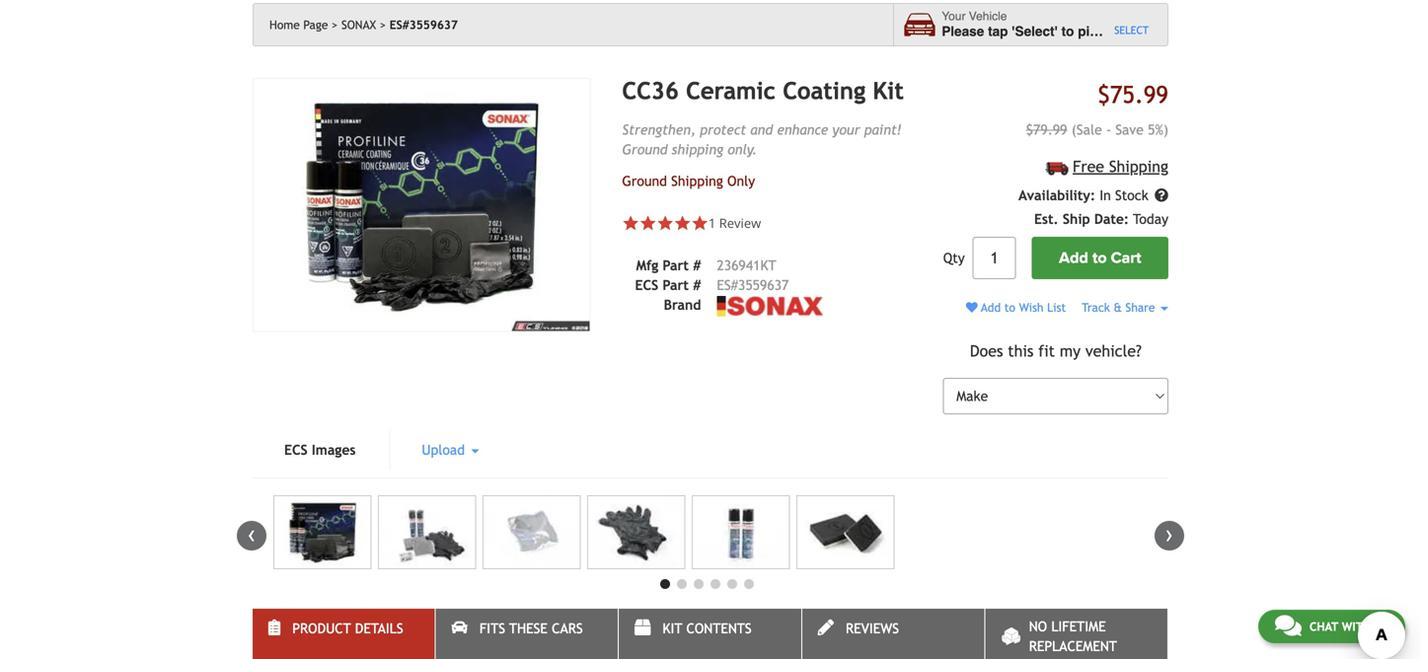 Task type: vqa. For each thing, say whether or not it's contained in the screenshot.
est.
yes



Task type: locate. For each thing, give the bounding box(es) containing it.
part inside 236941kt ecs part #
[[663, 277, 689, 293]]

fits these cars link
[[436, 609, 618, 660]]

es#
[[717, 277, 739, 293]]

shipping up stock
[[1110, 157, 1169, 176]]

free shipping image
[[1046, 162, 1069, 175]]

1 # from the top
[[693, 258, 701, 273]]

star image left 1
[[674, 215, 692, 232]]

sonax link
[[342, 18, 386, 32]]

star image up mfg part #
[[657, 215, 674, 232]]

details
[[355, 621, 403, 637]]

kit up paint!
[[873, 77, 904, 105]]

2 # from the top
[[693, 277, 701, 293]]

in
[[1100, 188, 1112, 204]]

kit contents link
[[619, 609, 802, 660]]

kit
[[873, 77, 904, 105], [663, 621, 683, 637]]

-
[[1107, 122, 1112, 138]]

star image up mfg
[[622, 215, 640, 232]]

a
[[1109, 24, 1117, 39]]

0 vertical spatial add
[[1060, 249, 1089, 268]]

part right mfg
[[663, 258, 689, 273]]

vehicle?
[[1086, 342, 1142, 360]]

add inside add to cart button
[[1060, 249, 1089, 268]]

your
[[833, 122, 861, 138]]

0 vertical spatial kit
[[873, 77, 904, 105]]

reviews link
[[803, 609, 985, 660]]

product
[[292, 621, 351, 637]]

to
[[1062, 24, 1075, 39], [1093, 249, 1107, 268], [1005, 301, 1016, 315]]

1 vertical spatial part
[[663, 277, 689, 293]]

0 horizontal spatial shipping
[[672, 173, 724, 189]]

upload button
[[390, 431, 511, 470]]

1 ground from the top
[[622, 142, 668, 157]]

star image
[[640, 215, 657, 232], [657, 215, 674, 232]]

‹ link
[[237, 522, 267, 551]]

shipping for ground
[[672, 173, 724, 189]]

comments image
[[1276, 614, 1302, 638]]

shipping for free
[[1110, 157, 1169, 176]]

1 vertical spatial ground
[[622, 173, 667, 189]]

0 vertical spatial part
[[663, 258, 689, 273]]

# inside 236941kt ecs part #
[[693, 277, 701, 293]]

add to cart
[[1060, 249, 1142, 268]]

and
[[751, 122, 773, 138]]

add to wish list
[[978, 301, 1067, 315]]

chat with us
[[1310, 620, 1389, 634]]

to for add to cart
[[1093, 249, 1107, 268]]

$79.99
[[1027, 122, 1068, 138]]

add
[[1060, 249, 1089, 268], [982, 301, 1001, 315]]

ecs left images
[[284, 443, 308, 458]]

add down the "ship"
[[1060, 249, 1089, 268]]

sonax image
[[717, 296, 824, 317]]

# up es# 3559637 brand
[[693, 258, 701, 273]]

1 part from the top
[[663, 258, 689, 273]]

0 vertical spatial ground
[[622, 142, 668, 157]]

# up brand
[[693, 277, 701, 293]]

0 vertical spatial #
[[693, 258, 701, 273]]

3559637
[[739, 277, 789, 293]]

1 horizontal spatial shipping
[[1110, 157, 1169, 176]]

ceramic
[[686, 77, 776, 105]]

to left cart
[[1093, 249, 1107, 268]]

ship
[[1063, 211, 1091, 227]]

select
[[1115, 24, 1150, 36]]

es#3559637
[[390, 18, 458, 32]]

free
[[1073, 157, 1105, 176]]

es#3559637 - 236941kt - cc36 ceramic coating kit - strengthen, protect and enhance your paint! ground shipping only. - sonax - audi bmw volkswagen mercedes benz mini porsche image
[[253, 78, 591, 332], [274, 496, 372, 570], [378, 496, 476, 570], [483, 496, 581, 570], [588, 496, 686, 570], [692, 496, 790, 570], [797, 496, 895, 570]]

ground
[[622, 142, 668, 157], [622, 173, 667, 189]]

track & share button
[[1082, 301, 1169, 315]]

2 part from the top
[[663, 277, 689, 293]]

sonax
[[342, 18, 376, 32]]

home
[[270, 18, 300, 32]]

0 horizontal spatial add
[[982, 301, 1001, 315]]

ecs images
[[284, 443, 356, 458]]

0 horizontal spatial to
[[1005, 301, 1016, 315]]

add right heart icon
[[982, 301, 1001, 315]]

with
[[1343, 620, 1372, 634]]

1 horizontal spatial to
[[1062, 24, 1075, 39]]

1 review link
[[709, 214, 762, 232]]

shipping
[[1110, 157, 1169, 176], [672, 173, 724, 189]]

to left pick
[[1062, 24, 1075, 39]]

fits these cars
[[480, 621, 583, 637]]

to inside button
[[1093, 249, 1107, 268]]

to for add to wish list
[[1005, 301, 1016, 315]]

star image up mfg
[[640, 215, 657, 232]]

0 vertical spatial ecs
[[635, 277, 659, 293]]

1 review
[[709, 214, 762, 232]]

ecs
[[635, 277, 659, 293], [284, 443, 308, 458]]

› link
[[1155, 522, 1185, 551]]

&
[[1114, 301, 1123, 315]]

pick
[[1078, 24, 1105, 39]]

part
[[663, 258, 689, 273], [663, 277, 689, 293]]

fits
[[480, 621, 505, 637]]

replacement
[[1030, 639, 1118, 655]]

es# 3559637 brand
[[664, 277, 789, 313]]

only.
[[728, 142, 758, 157]]

ecs down mfg
[[635, 277, 659, 293]]

vehicle
[[1120, 24, 1166, 39]]

upload
[[422, 443, 469, 458]]

cart
[[1111, 249, 1142, 268]]

236941kt ecs part #
[[635, 258, 777, 293]]

None text field
[[973, 237, 1017, 280]]

1 vertical spatial ecs
[[284, 443, 308, 458]]

chat
[[1310, 620, 1339, 634]]

star image left review
[[692, 215, 709, 232]]

‹
[[248, 522, 256, 548]]

add to wish list link
[[966, 301, 1067, 315]]

part up brand
[[663, 277, 689, 293]]

1 horizontal spatial ecs
[[635, 277, 659, 293]]

vehicle
[[969, 10, 1008, 23]]

#
[[693, 258, 701, 273], [693, 277, 701, 293]]

to left wish
[[1005, 301, 1016, 315]]

heart image
[[966, 302, 978, 314]]

today
[[1134, 211, 1169, 227]]

(sale
[[1072, 122, 1103, 138]]

1 horizontal spatial add
[[1060, 249, 1089, 268]]

does
[[970, 342, 1004, 360]]

1 vertical spatial add
[[982, 301, 1001, 315]]

kit left 'contents'
[[663, 621, 683, 637]]

mfg part #
[[636, 258, 701, 273]]

ecs inside 236941kt ecs part #
[[635, 277, 659, 293]]

wish
[[1020, 301, 1044, 315]]

1 vertical spatial to
[[1093, 249, 1107, 268]]

to inside "your vehicle please tap 'select' to pick a vehicle"
[[1062, 24, 1075, 39]]

add for add to wish list
[[982, 301, 1001, 315]]

0 vertical spatial to
[[1062, 24, 1075, 39]]

1 vertical spatial kit
[[663, 621, 683, 637]]

stock
[[1116, 188, 1149, 204]]

›
[[1166, 522, 1174, 548]]

1 star image from the left
[[640, 215, 657, 232]]

2 horizontal spatial to
[[1093, 249, 1107, 268]]

2 vertical spatial to
[[1005, 301, 1016, 315]]

question circle image
[[1155, 189, 1169, 203]]

star image
[[622, 215, 640, 232], [674, 215, 692, 232], [692, 215, 709, 232]]

shipping down shipping
[[672, 173, 724, 189]]

1 vertical spatial #
[[693, 277, 701, 293]]



Task type: describe. For each thing, give the bounding box(es) containing it.
lifetime
[[1052, 619, 1107, 635]]

strengthen, protect and enhance your paint! ground shipping only.
[[622, 122, 902, 157]]

2 star image from the left
[[674, 215, 692, 232]]

2 star image from the left
[[657, 215, 674, 232]]

ground inside strengthen, protect and enhance your paint! ground shipping only.
[[622, 142, 668, 157]]

cc36 ceramic coating kit
[[622, 77, 904, 105]]

ecs images link
[[253, 431, 387, 470]]

availability: in stock
[[1019, 188, 1153, 204]]

protect
[[700, 122, 747, 138]]

236941kt
[[717, 258, 777, 273]]

enhance
[[777, 122, 829, 138]]

no
[[1030, 619, 1048, 635]]

reviews
[[846, 621, 900, 637]]

1 horizontal spatial kit
[[873, 77, 904, 105]]

0 horizontal spatial ecs
[[284, 443, 308, 458]]

us
[[1375, 620, 1389, 634]]

2 ground from the top
[[622, 173, 667, 189]]

shipping
[[672, 142, 724, 157]]

select link
[[1115, 23, 1150, 39]]

qty
[[944, 250, 965, 266]]

your
[[942, 10, 966, 23]]

only
[[728, 173, 756, 189]]

home page
[[270, 18, 328, 32]]

1 star image from the left
[[622, 215, 640, 232]]

mfg
[[636, 258, 659, 273]]

paint!
[[865, 122, 902, 138]]

tap
[[988, 24, 1009, 39]]

page
[[304, 18, 328, 32]]

does this fit my vehicle?
[[970, 342, 1142, 360]]

save
[[1116, 122, 1144, 138]]

fit
[[1039, 342, 1056, 360]]

availability:
[[1019, 188, 1096, 204]]

strengthen,
[[622, 122, 696, 138]]

this
[[1008, 342, 1034, 360]]

est.
[[1035, 211, 1059, 227]]

cars
[[552, 621, 583, 637]]

add for add to cart
[[1060, 249, 1089, 268]]

75.99
[[1111, 81, 1169, 109]]

5%)
[[1148, 122, 1169, 138]]

product details
[[292, 621, 403, 637]]

your vehicle please tap 'select' to pick a vehicle
[[942, 10, 1166, 39]]

'select'
[[1012, 24, 1058, 39]]

track
[[1082, 301, 1111, 315]]

list
[[1048, 301, 1067, 315]]

free shipping
[[1073, 157, 1169, 176]]

cc36
[[622, 77, 679, 105]]

please
[[942, 24, 985, 39]]

kit contents
[[663, 621, 752, 637]]

home page link
[[270, 18, 338, 32]]

track & share
[[1082, 301, 1159, 315]]

product details link
[[253, 609, 435, 660]]

add to cart button
[[1033, 237, 1169, 280]]

no lifetime replacement link
[[986, 609, 1168, 660]]

3 star image from the left
[[692, 215, 709, 232]]

share
[[1126, 301, 1156, 315]]

0 horizontal spatial kit
[[663, 621, 683, 637]]

no lifetime replacement
[[1030, 619, 1118, 655]]

these
[[510, 621, 548, 637]]

contents
[[687, 621, 752, 637]]

brand
[[664, 297, 701, 313]]

review
[[720, 214, 762, 232]]

coating
[[783, 77, 866, 105]]

$79.99 (sale - save 5%)
[[1027, 122, 1169, 138]]

date:
[[1095, 211, 1130, 227]]

est. ship date: today
[[1035, 211, 1169, 227]]

my
[[1060, 342, 1081, 360]]



